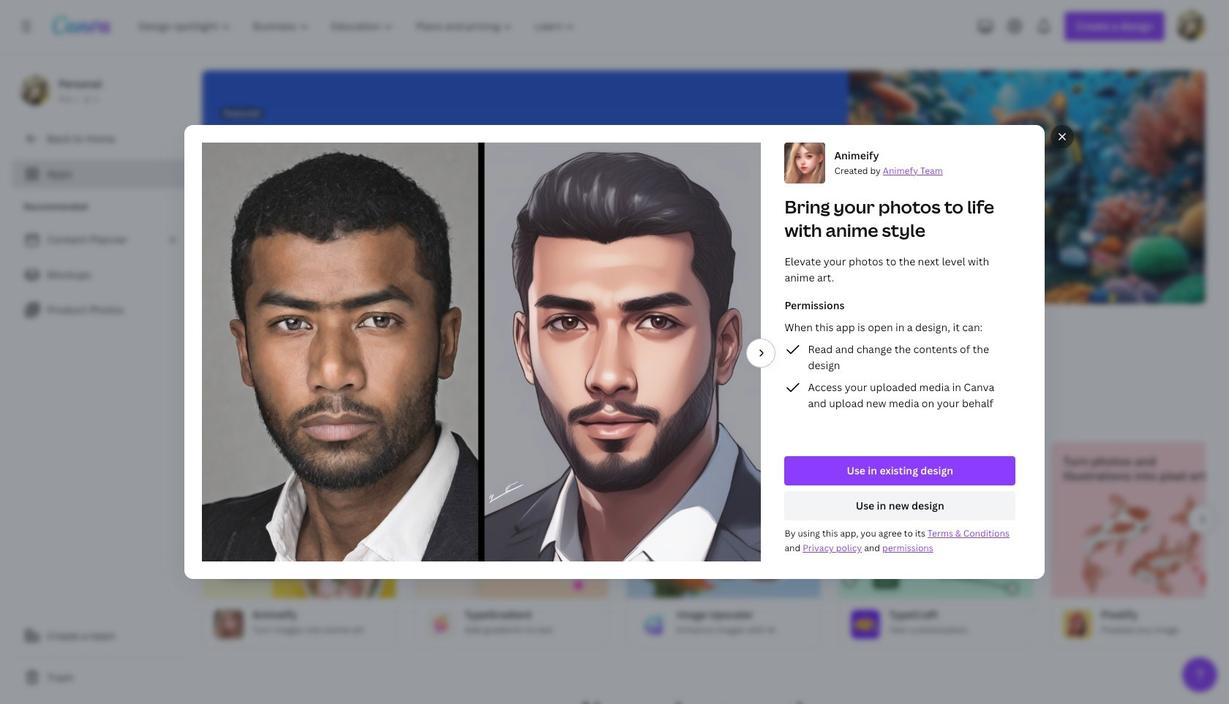Task type: locate. For each thing, give the bounding box(es) containing it.
typecraft image
[[839, 495, 1032, 598]]

0 vertical spatial image upscaler image
[[627, 495, 820, 598]]

list
[[12, 225, 190, 325], [785, 341, 1015, 412]]

0 horizontal spatial list
[[12, 225, 190, 325]]

typegradient image
[[427, 610, 456, 639]]

pixelify image
[[1051, 495, 1229, 598]]

animeify image
[[203, 495, 396, 598], [214, 610, 244, 639]]

top level navigation element
[[129, 12, 588, 41]]

typecraft image
[[851, 610, 880, 639]]

1 vertical spatial list
[[785, 341, 1015, 412]]

image upscaler image
[[627, 495, 820, 598], [639, 610, 668, 639]]

0 vertical spatial animeify image
[[203, 495, 396, 598]]



Task type: describe. For each thing, give the bounding box(es) containing it.
0 vertical spatial list
[[12, 225, 190, 325]]

1 vertical spatial animeify image
[[214, 610, 244, 639]]

1 vertical spatial image upscaler image
[[639, 610, 668, 639]]

Input field to search for apps search field
[[231, 317, 456, 345]]

1 horizontal spatial list
[[785, 341, 1015, 412]]

pixelify image
[[1063, 610, 1092, 639]]

an image with a cursor next to a text box containing the prompt "a cat going scuba diving" to generate an image. the generated image of a cat doing scuba diving is behind the text box. image
[[789, 70, 1206, 304]]

typegradient image
[[415, 495, 608, 598]]



Task type: vqa. For each thing, say whether or not it's contained in the screenshot.
the to in the All the features you need Canva's free drag-and-drop design tools make it easy to create any design, fast!
no



